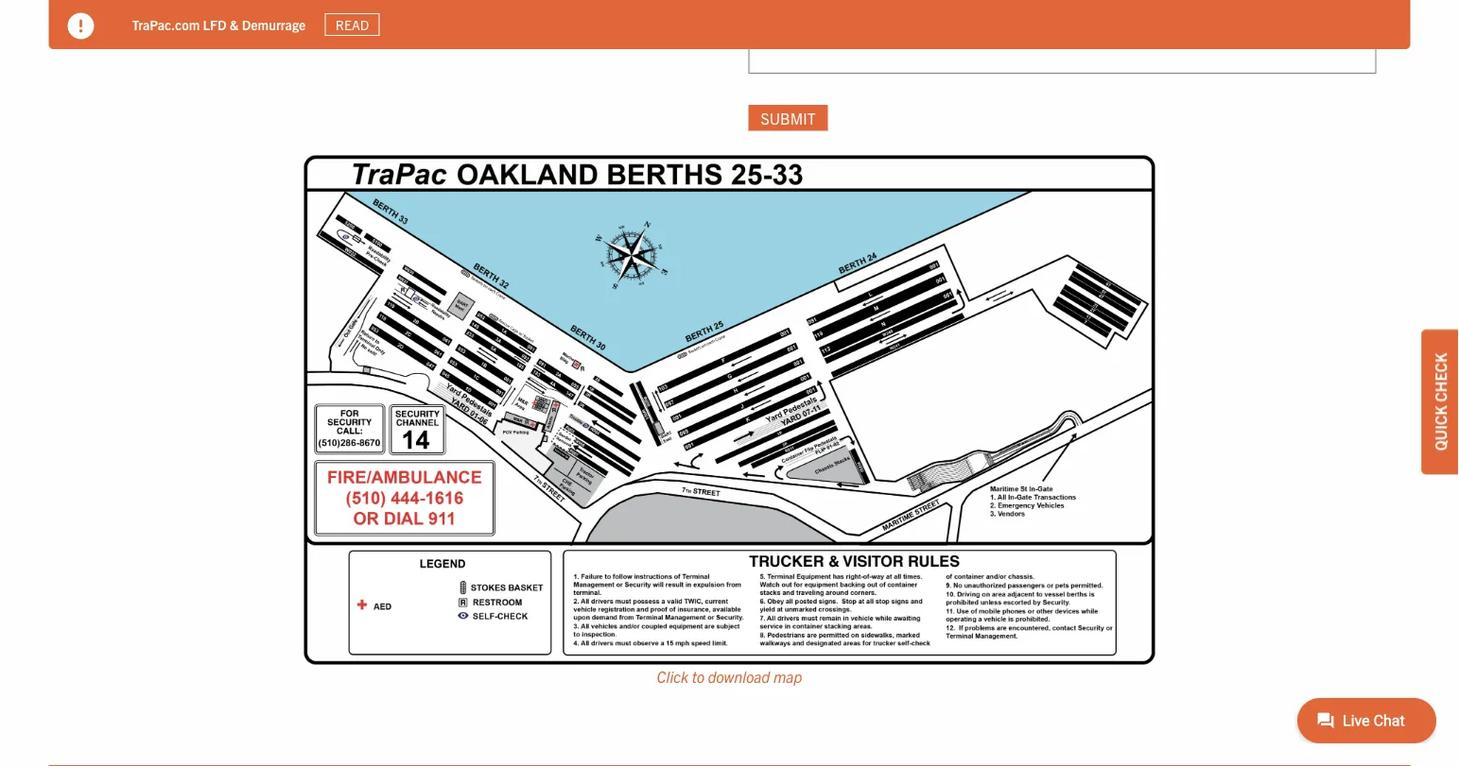 Task type: locate. For each thing, give the bounding box(es) containing it.
download
[[708, 668, 770, 687]]

click
[[657, 668, 688, 687]]

read
[[336, 16, 369, 33]]

click to download map link
[[657, 668, 802, 687]]

None submit
[[748, 105, 828, 131]]

to
[[692, 668, 705, 687]]

quick check
[[1431, 353, 1450, 451]]

read link
[[325, 13, 380, 36]]

none submit inside the click to download map main content
[[748, 105, 828, 131]]

demurrage
[[242, 16, 306, 33]]

quick
[[1431, 406, 1450, 451]]



Task type: describe. For each thing, give the bounding box(es) containing it.
&
[[230, 16, 239, 33]]

check
[[1431, 353, 1450, 402]]

lfd
[[203, 16, 227, 33]]

map
[[773, 668, 802, 687]]

Message text field
[[748, 0, 1376, 74]]

trapac.com lfd & demurrage
[[132, 16, 306, 33]]

quick check link
[[1421, 330, 1459, 475]]

solid image
[[68, 13, 94, 39]]

click to download map
[[657, 668, 802, 687]]

trapac.com
[[132, 16, 200, 33]]

click to download map main content
[[49, 0, 1410, 727]]



Task type: vqa. For each thing, say whether or not it's contained in the screenshot.
: 10/10/2023 07:00's LKCMB
no



